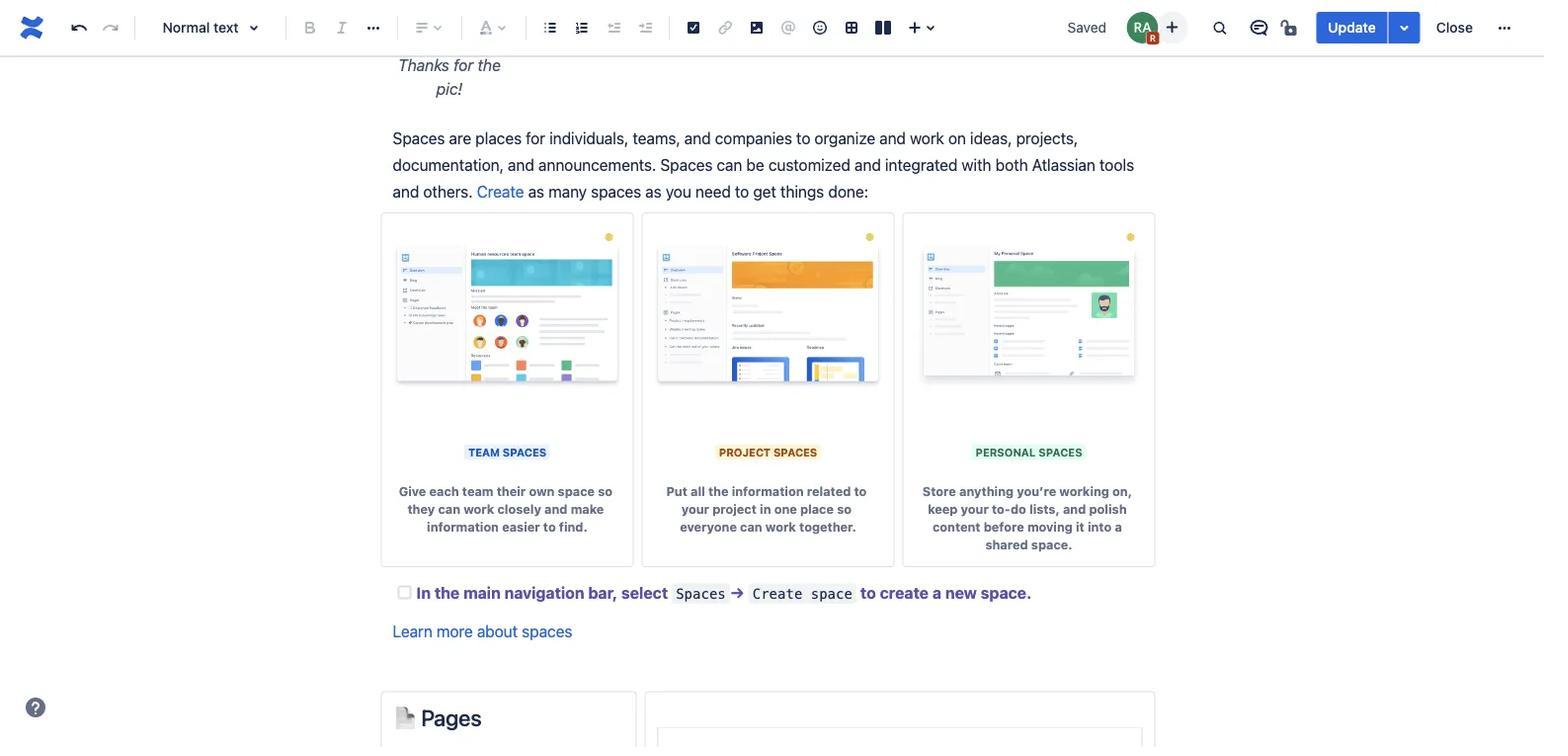 Task type: describe. For each thing, give the bounding box(es) containing it.
own
[[529, 484, 555, 498]]

moving
[[1028, 520, 1073, 534]]

for inside thanks for the pic!
[[454, 56, 474, 75]]

bold ⌘b image
[[298, 16, 322, 40]]

layouts image
[[872, 16, 895, 40]]

about
[[477, 622, 518, 641]]

information inside "put all the information related to your project in one place so everyone can work together."
[[732, 484, 804, 498]]

are
[[449, 128, 472, 147]]

📄 pages
[[394, 704, 482, 731]]

your for all
[[682, 502, 710, 516]]

ideas,
[[971, 128, 1013, 147]]

shared
[[986, 538, 1029, 552]]

thanks for the pic!
[[398, 56, 505, 98]]

to left get
[[735, 183, 749, 201]]

0 horizontal spatial a
[[933, 583, 942, 602]]

more
[[437, 622, 473, 641]]

before
[[984, 520, 1025, 534]]

update button
[[1317, 12, 1388, 43]]

integrated
[[885, 155, 958, 174]]

pages
[[421, 704, 482, 731]]

table image
[[840, 16, 864, 40]]

mention image
[[777, 16, 801, 40]]

done:
[[829, 183, 869, 201]]

no restrictions image
[[1279, 16, 1303, 40]]

1 vertical spatial space.
[[981, 583, 1032, 602]]

need
[[696, 183, 731, 201]]

thanks
[[398, 56, 450, 75]]

to inside give each team their own space so they can work closely and make information easier to find.
[[543, 520, 556, 534]]

comment icon image
[[1248, 16, 1271, 40]]

store
[[923, 484, 957, 498]]

find.
[[559, 520, 588, 534]]

content
[[933, 520, 981, 534]]

all
[[691, 484, 705, 498]]

each
[[429, 484, 459, 498]]

bullet list ⌘⇧8 image
[[539, 16, 562, 40]]

→
[[730, 583, 745, 602]]

and right teams,
[[685, 128, 711, 147]]

work inside give each team their own space so they can work closely and make information easier to find.
[[464, 502, 494, 516]]

0 vertical spatial spaces
[[393, 128, 445, 147]]

pic!
[[437, 79, 463, 98]]

projects,
[[1017, 128, 1078, 147]]

text
[[214, 19, 239, 36]]

you
[[666, 183, 692, 201]]

in the main navigation bar, select spaces → create space to create a new space.
[[417, 583, 1032, 602]]

learn more about spaces
[[393, 622, 573, 641]]

things
[[781, 183, 825, 201]]

spaces down announcements.
[[591, 183, 642, 201]]

their
[[497, 484, 526, 498]]

customized
[[769, 155, 851, 174]]

announcements.
[[539, 155, 657, 174]]

tools
[[1100, 155, 1135, 174]]

store anything you're working on, keep your to-do lists, and polish content before moving it into a shared space.
[[923, 484, 1136, 552]]

give
[[399, 484, 426, 498]]

do
[[1011, 502, 1027, 516]]

find and replace image
[[1208, 16, 1232, 40]]

1 vertical spatial spaces
[[661, 155, 713, 174]]

a inside store anything you're working on, keep your to-do lists, and polish content before moving it into a shared space.
[[1115, 520, 1123, 534]]

documentation,
[[393, 155, 504, 174]]

create inside in the main navigation bar, select spaces → create space to create a new space.
[[753, 586, 803, 602]]

to inside "put all the information related to your project in one place so everyone can work together."
[[854, 484, 867, 498]]

1 as from the left
[[528, 183, 545, 201]]

saved
[[1068, 19, 1107, 36]]

undo ⌘z image
[[67, 16, 91, 40]]

work inside "put all the information related to your project in one place so everyone can work together."
[[766, 520, 797, 534]]

to inside spaces are places for individuals, teams, and companies to organize and work on ideas, projects, documentation, and announcements. spaces can be customized and integrated with both atlassian tools and others.
[[797, 128, 811, 147]]

on
[[949, 128, 967, 147]]

give each team their own space so they can work closely and make information easier to find.
[[399, 484, 616, 534]]

navigation
[[505, 583, 585, 602]]

polish
[[1090, 502, 1127, 516]]

put
[[667, 484, 688, 498]]

the for all
[[709, 484, 729, 498]]

emoji image
[[808, 16, 832, 40]]

create
[[880, 583, 929, 602]]

learn
[[393, 622, 433, 641]]

link image
[[714, 16, 737, 40]]

create as many spaces as you need to get things done:
[[477, 183, 869, 201]]

help image
[[24, 696, 47, 720]]

you're
[[1017, 484, 1057, 498]]

main
[[464, 583, 501, 602]]

numbered list ⌘⇧7 image
[[570, 16, 594, 40]]

team spaces
[[468, 446, 547, 459]]

keep
[[928, 502, 958, 516]]

0 horizontal spatial create
[[477, 183, 524, 201]]

places
[[476, 128, 522, 147]]

it
[[1076, 520, 1085, 534]]

work inside spaces are places for individuals, teams, and companies to organize and work on ideas, projects, documentation, and announcements. spaces can be customized and integrated with both atlassian tools and others.
[[910, 128, 945, 147]]

companies
[[715, 128, 793, 147]]



Task type: locate. For each thing, give the bounding box(es) containing it.
as
[[528, 183, 545, 201], [646, 183, 662, 201]]

everyone
[[680, 520, 737, 534]]

1 vertical spatial create
[[753, 586, 803, 602]]

spaces are places for individuals, teams, and companies to organize and work on ideas, projects, documentation, and announcements. spaces can be customized and integrated with both atlassian tools and others.
[[393, 128, 1139, 201]]

and left others.
[[393, 183, 419, 201]]

learn more about spaces link
[[393, 622, 573, 641]]

easier
[[502, 520, 540, 534]]

both
[[996, 155, 1028, 174]]

2 horizontal spatial work
[[910, 128, 945, 147]]

spaces for give each team their own space so they can work closely and make information easier to find.
[[503, 446, 547, 459]]

0 vertical spatial information
[[732, 484, 804, 498]]

1 vertical spatial a
[[933, 583, 942, 602]]

1 horizontal spatial for
[[526, 128, 546, 147]]

team
[[468, 446, 500, 459], [462, 484, 494, 498]]

0 vertical spatial work
[[910, 128, 945, 147]]

2 vertical spatial spaces
[[676, 586, 726, 602]]

into
[[1088, 520, 1112, 534]]

team left the 'their'
[[462, 484, 494, 498]]

the inside thanks for the pic!
[[478, 56, 501, 75]]

and down own
[[545, 502, 568, 516]]

can inside spaces are places for individuals, teams, and companies to organize and work on ideas, projects, documentation, and announcements. spaces can be customized and integrated with both atlassian tools and others.
[[717, 155, 743, 174]]

0 horizontal spatial so
[[598, 484, 613, 498]]

to right related
[[854, 484, 867, 498]]

2 vertical spatial can
[[740, 520, 763, 534]]

can inside "put all the information related to your project in one place so everyone can work together."
[[740, 520, 763, 534]]

bar,
[[588, 583, 618, 602]]

1 horizontal spatial information
[[732, 484, 804, 498]]

work left "closely"
[[464, 502, 494, 516]]

2 horizontal spatial the
[[709, 484, 729, 498]]

working
[[1060, 484, 1110, 498]]

put all the information related to your project in one place so everyone can work together.
[[667, 484, 870, 534]]

confluence image
[[16, 12, 47, 43], [16, 12, 47, 43]]

0 horizontal spatial for
[[454, 56, 474, 75]]

to left find.
[[543, 520, 556, 534]]

so down related
[[837, 502, 852, 516]]

spaces up documentation,
[[393, 128, 445, 147]]

and up create link
[[508, 155, 535, 174]]

1 vertical spatial project
[[713, 502, 757, 516]]

space up the make
[[558, 484, 595, 498]]

📄
[[394, 704, 416, 731]]

0 horizontal spatial space
[[558, 484, 595, 498]]

update
[[1329, 19, 1376, 36]]

organize
[[815, 128, 876, 147]]

so inside "put all the information related to your project in one place so everyone can work together."
[[837, 502, 852, 516]]

normal
[[163, 19, 210, 36]]

1 vertical spatial the
[[709, 484, 729, 498]]

for up pic!
[[454, 56, 474, 75]]

1 vertical spatial information
[[427, 520, 499, 534]]

a
[[1115, 520, 1123, 534], [933, 583, 942, 602]]

make
[[571, 502, 604, 516]]

create
[[477, 183, 524, 201], [753, 586, 803, 602]]

your
[[682, 502, 710, 516], [961, 502, 989, 516]]

0 vertical spatial the
[[478, 56, 501, 75]]

to up the customized
[[797, 128, 811, 147]]

1 horizontal spatial a
[[1115, 520, 1123, 534]]

information inside give each team their own space so they can work closely and make information easier to find.
[[427, 520, 499, 534]]

lists,
[[1030, 502, 1060, 516]]

new
[[946, 583, 977, 602]]

space. down moving
[[1032, 538, 1073, 552]]

and up the integrated
[[880, 128, 906, 147]]

redo ⌘⇧z image
[[99, 16, 123, 40]]

work down one
[[766, 520, 797, 534]]

0 horizontal spatial the
[[435, 583, 460, 602]]

0 vertical spatial space.
[[1032, 538, 1073, 552]]

0 vertical spatial a
[[1115, 520, 1123, 534]]

they
[[408, 502, 435, 516]]

in
[[760, 502, 771, 516]]

one
[[775, 502, 797, 516]]

2 your from the left
[[961, 502, 989, 516]]

italic ⌘i image
[[330, 16, 354, 40]]

and up done:
[[855, 155, 881, 174]]

together.
[[800, 520, 857, 534]]

the
[[478, 56, 501, 75], [709, 484, 729, 498], [435, 583, 460, 602]]

adjust update settings image
[[1393, 16, 1417, 40]]

space.
[[1032, 538, 1073, 552], [981, 583, 1032, 602]]

teams,
[[633, 128, 681, 147]]

space inside give each team their own space so they can work closely and make information easier to find.
[[558, 484, 595, 498]]

be
[[747, 155, 765, 174]]

invite to edit image
[[1161, 15, 1184, 39]]

1 horizontal spatial create
[[753, 586, 803, 602]]

0 vertical spatial can
[[717, 155, 743, 174]]

as left you
[[646, 183, 662, 201]]

0 vertical spatial project
[[719, 446, 771, 459]]

can down in
[[740, 520, 763, 534]]

and
[[685, 128, 711, 147], [880, 128, 906, 147], [508, 155, 535, 174], [855, 155, 881, 174], [393, 183, 419, 201], [545, 502, 568, 516], [1063, 502, 1087, 516]]

space down together.
[[811, 586, 853, 602]]

space inside in the main navigation bar, select spaces → create space to create a new space.
[[811, 586, 853, 602]]

can inside give each team their own space so they can work closely and make information easier to find.
[[438, 502, 461, 516]]

close
[[1437, 19, 1474, 36]]

0 vertical spatial team
[[468, 446, 500, 459]]

atlassian
[[1032, 155, 1096, 174]]

normal text button
[[143, 6, 278, 49]]

space
[[558, 484, 595, 498], [811, 586, 853, 602]]

1 vertical spatial space
[[811, 586, 853, 602]]

indent tab image
[[634, 16, 657, 40]]

project spaces
[[719, 446, 818, 459]]

1 vertical spatial team
[[462, 484, 494, 498]]

individuals,
[[550, 128, 629, 147]]

your down all
[[682, 502, 710, 516]]

0 vertical spatial create
[[477, 183, 524, 201]]

1 vertical spatial work
[[464, 502, 494, 516]]

your inside store anything you're working on, keep your to-do lists, and polish content before moving it into a shared space.
[[961, 502, 989, 516]]

and inside store anything you're working on, keep your to-do lists, and polish content before moving it into a shared space.
[[1063, 502, 1087, 516]]

the right thanks on the left top of page
[[478, 56, 501, 75]]

the right all
[[709, 484, 729, 498]]

for right places
[[526, 128, 546, 147]]

2 as from the left
[[646, 183, 662, 201]]

project inside "put all the information related to your project in one place so everyone can work together."
[[713, 502, 757, 516]]

information
[[732, 484, 804, 498], [427, 520, 499, 534]]

0 vertical spatial so
[[598, 484, 613, 498]]

project up in
[[719, 446, 771, 459]]

add image, video, or file image
[[745, 16, 769, 40]]

your inside "put all the information related to your project in one place so everyone can work together."
[[682, 502, 710, 516]]

personal spaces
[[976, 446, 1083, 459]]

can
[[717, 155, 743, 174], [438, 502, 461, 516], [740, 520, 763, 534]]

others.
[[423, 183, 473, 201]]

to-
[[992, 502, 1011, 516]]

many
[[549, 183, 587, 201]]

1 vertical spatial so
[[837, 502, 852, 516]]

to
[[797, 128, 811, 147], [735, 183, 749, 201], [854, 484, 867, 498], [543, 520, 556, 534], [861, 583, 876, 602]]

related
[[807, 484, 851, 498]]

ruby anderson image
[[1127, 12, 1159, 43]]

on,
[[1113, 484, 1133, 498]]

with
[[962, 155, 992, 174]]

1 your from the left
[[682, 502, 710, 516]]

closely
[[498, 502, 542, 516]]

0 horizontal spatial information
[[427, 520, 499, 534]]

in
[[417, 583, 431, 602]]

team up the 'their'
[[468, 446, 500, 459]]

for inside spaces are places for individuals, teams, and companies to organize and work on ideas, projects, documentation, and announcements. spaces can be customized and integrated with both atlassian tools and others.
[[526, 128, 546, 147]]

normal text
[[163, 19, 239, 36]]

work up the integrated
[[910, 128, 945, 147]]

can down each
[[438, 502, 461, 516]]

spaces inside in the main navigation bar, select spaces → create space to create a new space.
[[676, 586, 726, 602]]

select
[[622, 583, 668, 602]]

personal
[[976, 446, 1036, 459]]

the for for
[[478, 56, 501, 75]]

so up the make
[[598, 484, 613, 498]]

your down anything
[[961, 502, 989, 516]]

create right → at the bottom left of page
[[753, 586, 803, 602]]

1 horizontal spatial the
[[478, 56, 501, 75]]

spaces up you
[[661, 155, 713, 174]]

the right in
[[435, 583, 460, 602]]

project left in
[[713, 502, 757, 516]]

spaces up you're
[[1039, 446, 1083, 459]]

the inside "put all the information related to your project in one place so everyone can work together."
[[709, 484, 729, 498]]

a left new
[[933, 583, 942, 602]]

more image
[[1493, 16, 1517, 40]]

as left many
[[528, 183, 545, 201]]

team inside give each team their own space so they can work closely and make information easier to find.
[[462, 484, 494, 498]]

spaces left → at the bottom left of page
[[676, 586, 726, 602]]

1 horizontal spatial so
[[837, 502, 852, 516]]

action item image
[[682, 16, 706, 40]]

information down each
[[427, 520, 499, 534]]

get
[[753, 183, 777, 201]]

spaces up the 'their'
[[503, 446, 547, 459]]

spaces
[[393, 128, 445, 147], [661, 155, 713, 174], [676, 586, 726, 602]]

spaces for put all the information related to your project in one place so everyone can work together.
[[774, 446, 818, 459]]

a right into
[[1115, 520, 1123, 534]]

close button
[[1425, 12, 1485, 43]]

1 vertical spatial for
[[526, 128, 546, 147]]

1 horizontal spatial your
[[961, 502, 989, 516]]

2 vertical spatial the
[[435, 583, 460, 602]]

place
[[801, 502, 834, 516]]

work
[[910, 128, 945, 147], [464, 502, 494, 516], [766, 520, 797, 534]]

0 horizontal spatial as
[[528, 183, 545, 201]]

anything
[[960, 484, 1014, 498]]

spaces for store anything you're working on, keep your to-do lists, and polish content before moving it into a shared space.
[[1039, 446, 1083, 459]]

create right others.
[[477, 183, 524, 201]]

more formatting image
[[362, 16, 385, 40]]

1 vertical spatial can
[[438, 502, 461, 516]]

space. inside store anything you're working on, keep your to-do lists, and polish content before moving it into a shared space.
[[1032, 538, 1073, 552]]

so inside give each team their own space so they can work closely and make information easier to find.
[[598, 484, 613, 498]]

spaces
[[591, 183, 642, 201], [503, 446, 547, 459], [774, 446, 818, 459], [1039, 446, 1083, 459], [522, 622, 573, 641]]

create link
[[477, 183, 524, 201]]

to left create
[[861, 583, 876, 602]]

for
[[454, 56, 474, 75], [526, 128, 546, 147]]

spaces down navigation in the bottom of the page
[[522, 622, 573, 641]]

spaces up related
[[774, 446, 818, 459]]

information up in
[[732, 484, 804, 498]]

your for anything
[[961, 502, 989, 516]]

1 horizontal spatial space
[[811, 586, 853, 602]]

space. right new
[[981, 583, 1032, 602]]

can left be
[[717, 155, 743, 174]]

2 vertical spatial work
[[766, 520, 797, 534]]

and up it
[[1063, 502, 1087, 516]]

0 vertical spatial space
[[558, 484, 595, 498]]

0 vertical spatial for
[[454, 56, 474, 75]]

0 horizontal spatial your
[[682, 502, 710, 516]]

and inside give each team their own space so they can work closely and make information easier to find.
[[545, 502, 568, 516]]

1 horizontal spatial as
[[646, 183, 662, 201]]

0 horizontal spatial work
[[464, 502, 494, 516]]

1 horizontal spatial work
[[766, 520, 797, 534]]

outdent ⇧tab image
[[602, 16, 626, 40]]



Task type: vqa. For each thing, say whether or not it's contained in the screenshot.
the to the top
yes



